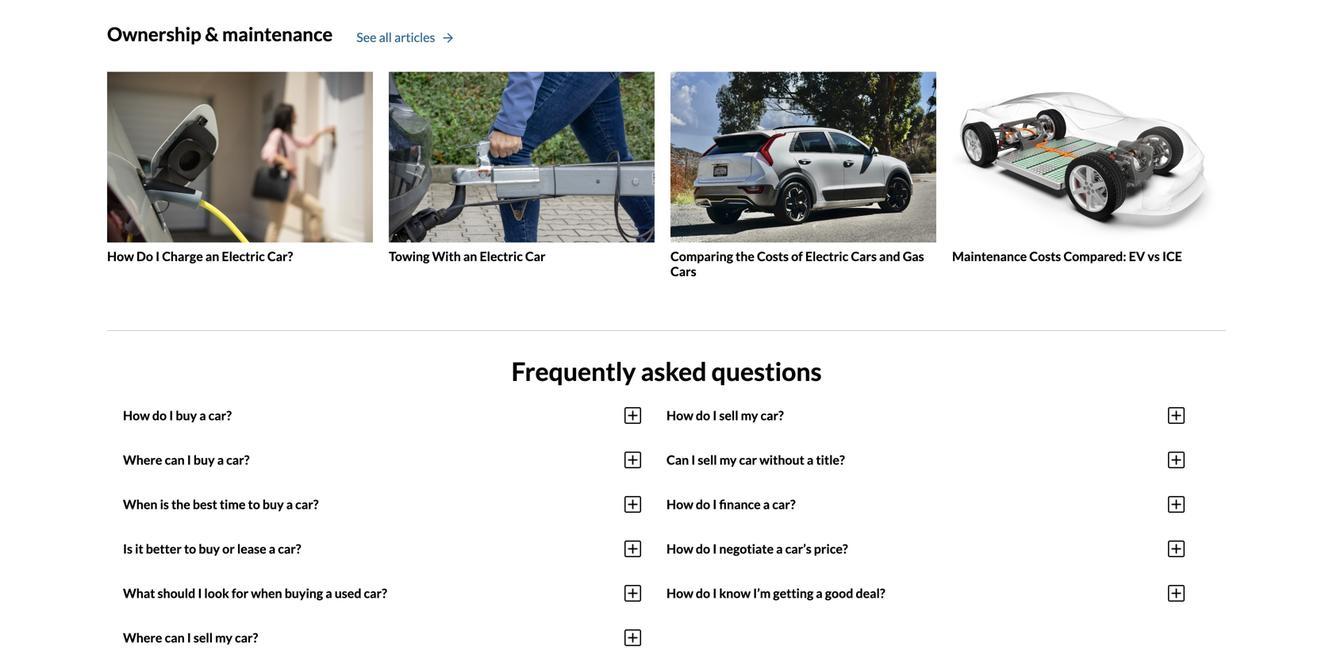 Task type: describe. For each thing, give the bounding box(es) containing it.
where can i buy a car? button
[[123, 438, 641, 482]]

car? up time
[[226, 452, 250, 468]]

do for buy
[[152, 408, 167, 423]]

how do i know i'm getting a good deal?
[[667, 586, 886, 601]]

plus square image for how do i sell my car?
[[1169, 406, 1185, 425]]

plus square image for how do i negotiate a car's price?
[[1169, 539, 1185, 558]]

ownership
[[107, 23, 201, 45]]

gas
[[903, 249, 925, 264]]

deal?
[[856, 586, 886, 601]]

i inside dropdown button
[[692, 452, 696, 468]]

i for where can i sell my car?
[[187, 630, 191, 645]]

is it better to buy or lease a car?
[[123, 541, 301, 557]]

how for how do i negotiate a car's price?
[[667, 541, 694, 557]]

finance
[[720, 497, 761, 512]]

car? up "where can i buy a car?"
[[209, 408, 232, 423]]

what should i look for when buying a used car? button
[[123, 571, 641, 616]]

is
[[123, 541, 133, 557]]

frequently
[[512, 356, 636, 387]]

what
[[123, 586, 155, 601]]

when
[[123, 497, 158, 512]]

or
[[222, 541, 235, 557]]

where can i buy a car?
[[123, 452, 250, 468]]

0 horizontal spatial cars
[[671, 264, 697, 279]]

0 vertical spatial to
[[248, 497, 260, 512]]

articles
[[395, 29, 435, 45]]

how for how do i sell my car?
[[667, 408, 694, 423]]

see all articles link
[[357, 28, 453, 47]]

maintenance costs compared: ev vs ice link
[[953, 72, 1219, 264]]

where for where can i sell my car?
[[123, 630, 162, 645]]

where for where can i buy a car?
[[123, 452, 162, 468]]

a right finance
[[764, 497, 770, 512]]

towing with an electric car link
[[389, 72, 655, 264]]

see all articles
[[357, 29, 435, 45]]

how do i sell my car? button
[[667, 393, 1185, 438]]

ev
[[1129, 249, 1146, 264]]

do for sell
[[696, 408, 711, 423]]

asked
[[641, 356, 707, 387]]

my for where can i sell my car?
[[215, 630, 233, 645]]

maintenance
[[222, 23, 333, 45]]

title?
[[816, 452, 845, 468]]

buy left or
[[199, 541, 220, 557]]

best
[[193, 497, 217, 512]]

how for how do i buy a car?
[[123, 408, 150, 423]]

a right time
[[286, 497, 293, 512]]

plus square image for how do i finance a car?
[[1169, 495, 1185, 514]]

how do i charge an electric car? image
[[107, 72, 373, 243]]

how do i buy a car?
[[123, 408, 232, 423]]

without
[[760, 452, 805, 468]]

comparing the costs of electric cars and gas cars image
[[671, 72, 937, 243]]

better
[[146, 541, 182, 557]]

i for how do i buy a car?
[[169, 408, 173, 423]]

how for how do i know i'm getting a good deal?
[[667, 586, 694, 601]]

plus square image for how do i buy a car?
[[625, 406, 641, 425]]

it
[[135, 541, 143, 557]]

charge
[[162, 249, 203, 264]]

towing with an electric car image
[[389, 72, 655, 243]]

should
[[158, 586, 195, 601]]

frequently asked questions
[[512, 356, 822, 387]]

getting
[[773, 586, 814, 601]]

all
[[379, 29, 392, 45]]

ownership & maintenance
[[107, 23, 333, 45]]

the inside comparing the costs of electric cars and gas cars
[[736, 249, 755, 264]]

comparing
[[671, 249, 734, 264]]

where can i sell my car?
[[123, 630, 258, 645]]

what should i look for when buying a used car?
[[123, 586, 387, 601]]

a inside dropdown button
[[807, 452, 814, 468]]

maintenance costs compared: ev vs ice image
[[953, 72, 1219, 243]]

can i sell my car without a title? button
[[667, 438, 1185, 482]]

buying
[[285, 586, 323, 601]]

i for how do i charge an electric car?
[[156, 249, 160, 264]]

can
[[667, 452, 689, 468]]

how do i finance a car?
[[667, 497, 796, 512]]

can for buy
[[165, 452, 185, 468]]

of
[[792, 249, 803, 264]]

can for sell
[[165, 630, 185, 645]]

a up "where can i buy a car?"
[[199, 408, 206, 423]]

plus square image for where can i buy a car?
[[625, 450, 641, 469]]



Task type: vqa. For each thing, say whether or not it's contained in the screenshot.
plus square image related to How do I sell my car?
yes



Task type: locate. For each thing, give the bounding box(es) containing it.
my for how do i sell my car?
[[741, 408, 758, 423]]

i
[[156, 249, 160, 264], [169, 408, 173, 423], [713, 408, 717, 423], [187, 452, 191, 468], [692, 452, 696, 468], [713, 497, 717, 512], [713, 541, 717, 557], [198, 586, 202, 601], [713, 586, 717, 601], [187, 630, 191, 645]]

buy right time
[[263, 497, 284, 512]]

buy up "where can i buy a car?"
[[176, 408, 197, 423]]

where inside where can i sell my car? dropdown button
[[123, 630, 162, 645]]

3 electric from the left
[[806, 249, 849, 264]]

car?
[[209, 408, 232, 423], [761, 408, 784, 423], [226, 452, 250, 468], [295, 497, 319, 512], [773, 497, 796, 512], [278, 541, 301, 557], [364, 586, 387, 601], [235, 630, 258, 645]]

do left "know"
[[696, 586, 711, 601]]

how left do
[[107, 249, 134, 264]]

do left finance
[[696, 497, 711, 512]]

plus square image for how do i know i'm getting a good deal?
[[1169, 584, 1185, 603]]

2 horizontal spatial my
[[741, 408, 758, 423]]

0 horizontal spatial electric
[[222, 249, 265, 264]]

my up car
[[741, 408, 758, 423]]

costs left of
[[757, 249, 789, 264]]

1 horizontal spatial to
[[248, 497, 260, 512]]

buy
[[176, 408, 197, 423], [194, 452, 215, 468], [263, 497, 284, 512], [199, 541, 220, 557]]

buy up best
[[194, 452, 215, 468]]

car
[[739, 452, 757, 468]]

maintenance costs compared: ev vs ice
[[953, 249, 1183, 264]]

to
[[248, 497, 260, 512], [184, 541, 196, 557]]

i inside dropdown button
[[713, 586, 717, 601]]

plus square image for when is the best time to buy a car?
[[625, 495, 641, 514]]

2 electric from the left
[[480, 249, 523, 264]]

0 horizontal spatial sell
[[194, 630, 213, 645]]

2 vertical spatial my
[[215, 630, 233, 645]]

2 vertical spatial sell
[[194, 630, 213, 645]]

car? right time
[[295, 497, 319, 512]]

when is the best time to buy a car?
[[123, 497, 319, 512]]

can i sell my car without a title?
[[667, 452, 845, 468]]

towing
[[389, 249, 430, 264]]

a
[[199, 408, 206, 423], [217, 452, 224, 468], [807, 452, 814, 468], [286, 497, 293, 512], [764, 497, 770, 512], [269, 541, 276, 557], [776, 541, 783, 557], [326, 586, 332, 601], [816, 586, 823, 601]]

1 vertical spatial the
[[171, 497, 190, 512]]

0 vertical spatial where
[[123, 452, 162, 468]]

lease
[[237, 541, 267, 557]]

0 vertical spatial sell
[[720, 408, 739, 423]]

with
[[432, 249, 461, 264]]

sell right can
[[698, 452, 717, 468]]

a left title?
[[807, 452, 814, 468]]

my left car
[[720, 452, 737, 468]]

and
[[880, 249, 901, 264]]

my
[[741, 408, 758, 423], [720, 452, 737, 468], [215, 630, 233, 645]]

car? right lease on the bottom left of the page
[[278, 541, 301, 557]]

1 vertical spatial sell
[[698, 452, 717, 468]]

plus square image for what should i look for when buying a used car?
[[625, 584, 641, 603]]

my inside where can i sell my car? dropdown button
[[215, 630, 233, 645]]

i down should
[[187, 630, 191, 645]]

1 horizontal spatial electric
[[480, 249, 523, 264]]

sell for where can i sell my car?
[[194, 630, 213, 645]]

sell inside dropdown button
[[698, 452, 717, 468]]

when
[[251, 586, 282, 601]]

i for what should i look for when buying a used car?
[[198, 586, 202, 601]]

2 horizontal spatial electric
[[806, 249, 849, 264]]

how up can
[[667, 408, 694, 423]]

costs
[[757, 249, 789, 264], [1030, 249, 1062, 264]]

vs
[[1148, 249, 1160, 264]]

my inside "can i sell my car without a title?" dropdown button
[[720, 452, 737, 468]]

plus square image
[[625, 406, 641, 425], [625, 450, 641, 469], [625, 495, 641, 514], [1169, 495, 1185, 514], [625, 539, 641, 558], [1169, 539, 1185, 558], [1169, 584, 1185, 603]]

the
[[736, 249, 755, 264], [171, 497, 190, 512]]

1 vertical spatial to
[[184, 541, 196, 557]]

plus square image inside when is the best time to buy a car? dropdown button
[[625, 495, 641, 514]]

an right the with
[[464, 249, 477, 264]]

0 vertical spatial my
[[741, 408, 758, 423]]

0 horizontal spatial my
[[215, 630, 233, 645]]

0 vertical spatial the
[[736, 249, 755, 264]]

0 horizontal spatial to
[[184, 541, 196, 557]]

car? right "used"
[[364, 586, 387, 601]]

1 an from the left
[[205, 249, 219, 264]]

where can i sell my car? button
[[123, 616, 641, 654]]

car? down questions
[[761, 408, 784, 423]]

i for how do i negotiate a car's price?
[[713, 541, 717, 557]]

where inside where can i buy a car? "dropdown button"
[[123, 452, 162, 468]]

do up "where can i buy a car?"
[[152, 408, 167, 423]]

how
[[107, 249, 134, 264], [123, 408, 150, 423], [667, 408, 694, 423], [667, 497, 694, 512], [667, 541, 694, 557], [667, 586, 694, 601]]

sell down the look
[[194, 630, 213, 645]]

1 where from the top
[[123, 452, 162, 468]]

electric left car?
[[222, 249, 265, 264]]

do inside "dropdown button"
[[696, 408, 711, 423]]

a right lease on the bottom left of the page
[[269, 541, 276, 557]]

plus square image inside "how do i know i'm getting a good deal?" dropdown button
[[1169, 584, 1185, 603]]

0 horizontal spatial costs
[[757, 249, 789, 264]]

car
[[525, 249, 546, 264]]

is it better to buy or lease a car? button
[[123, 527, 641, 571]]

an
[[205, 249, 219, 264], [464, 249, 477, 264]]

i left finance
[[713, 497, 717, 512]]

i up can i sell my car without a title?
[[713, 408, 717, 423]]

can down should
[[165, 630, 185, 645]]

1 horizontal spatial an
[[464, 249, 477, 264]]

when is the best time to buy a car? button
[[123, 482, 641, 527]]

do
[[152, 408, 167, 423], [696, 408, 711, 423], [696, 497, 711, 512], [696, 541, 711, 557], [696, 586, 711, 601]]

can inside "dropdown button"
[[165, 452, 185, 468]]

plus square image for can i sell my car without a title?
[[1169, 450, 1185, 469]]

plus square image inside how do i sell my car? "dropdown button"
[[1169, 406, 1185, 425]]

sell for how do i sell my car?
[[720, 408, 739, 423]]

&
[[205, 23, 219, 45]]

can inside dropdown button
[[165, 630, 185, 645]]

do left negotiate
[[696, 541, 711, 557]]

an right charge
[[205, 249, 219, 264]]

arrow right image
[[443, 33, 453, 44]]

a left "used"
[[326, 586, 332, 601]]

my down the look
[[215, 630, 233, 645]]

electric
[[222, 249, 265, 264], [480, 249, 523, 264], [806, 249, 849, 264]]

plus square image inside how do i buy a car? dropdown button
[[625, 406, 641, 425]]

2 an from the left
[[464, 249, 477, 264]]

plus square image for is it better to buy or lease a car?
[[625, 539, 641, 558]]

plus square image
[[1169, 406, 1185, 425], [1169, 450, 1185, 469], [625, 584, 641, 603], [625, 628, 641, 647]]

i right can
[[692, 452, 696, 468]]

sell up can i sell my car without a title?
[[720, 408, 739, 423]]

1 vertical spatial where
[[123, 630, 162, 645]]

electric right of
[[806, 249, 849, 264]]

0 horizontal spatial the
[[171, 497, 190, 512]]

good
[[825, 586, 854, 601]]

electric inside comparing the costs of electric cars and gas cars
[[806, 249, 849, 264]]

1 can from the top
[[165, 452, 185, 468]]

see
[[357, 29, 377, 45]]

plus square image inside how do i finance a car? dropdown button
[[1169, 495, 1185, 514]]

how do i charge an electric car? link
[[107, 72, 373, 264]]

car?
[[267, 249, 293, 264]]

comparing the costs of electric cars and gas cars
[[671, 249, 925, 279]]

to right better
[[184, 541, 196, 557]]

the right 'comparing'
[[736, 249, 755, 264]]

i left "know"
[[713, 586, 717, 601]]

plus square image for where can i sell my car?
[[625, 628, 641, 647]]

a left car's
[[776, 541, 783, 557]]

1 horizontal spatial sell
[[698, 452, 717, 468]]

2 horizontal spatial sell
[[720, 408, 739, 423]]

how left negotiate
[[667, 541, 694, 557]]

car? right finance
[[773, 497, 796, 512]]

my inside how do i sell my car? "dropdown button"
[[741, 408, 758, 423]]

how do i know i'm getting a good deal? button
[[667, 571, 1185, 616]]

how up "where can i buy a car?"
[[123, 408, 150, 423]]

2 costs from the left
[[1030, 249, 1062, 264]]

used
[[335, 586, 362, 601]]

plus square image inside is it better to buy or lease a car? dropdown button
[[625, 539, 641, 558]]

do down asked
[[696, 408, 711, 423]]

a left good
[[816, 586, 823, 601]]

1 horizontal spatial the
[[736, 249, 755, 264]]

1 electric from the left
[[222, 249, 265, 264]]

where up when
[[123, 452, 162, 468]]

car? down for
[[235, 630, 258, 645]]

look
[[204, 586, 229, 601]]

where down what
[[123, 630, 162, 645]]

cars
[[851, 249, 877, 264], [671, 264, 697, 279]]

costs inside comparing the costs of electric cars and gas cars
[[757, 249, 789, 264]]

questions
[[712, 356, 822, 387]]

i for how do i finance a car?
[[713, 497, 717, 512]]

i'm
[[753, 586, 771, 601]]

i for how do i know i'm getting a good deal?
[[713, 586, 717, 601]]

plus square image inside where can i buy a car? "dropdown button"
[[625, 450, 641, 469]]

plus square image inside how do i negotiate a car's price? dropdown button
[[1169, 539, 1185, 558]]

sell inside "dropdown button"
[[720, 408, 739, 423]]

can
[[165, 452, 185, 468], [165, 630, 185, 645]]

buy inside "dropdown button"
[[194, 452, 215, 468]]

how left "know"
[[667, 586, 694, 601]]

the right is
[[171, 497, 190, 512]]

how down can
[[667, 497, 694, 512]]

a inside "dropdown button"
[[217, 452, 224, 468]]

i right do
[[156, 249, 160, 264]]

how do i charge an electric car?
[[107, 249, 293, 264]]

2 can from the top
[[165, 630, 185, 645]]

electric left the car
[[480, 249, 523, 264]]

maintenance
[[953, 249, 1027, 264]]

negotiate
[[720, 541, 774, 557]]

how do i buy a car? button
[[123, 393, 641, 438]]

i left the look
[[198, 586, 202, 601]]

to right time
[[248, 497, 260, 512]]

0 vertical spatial can
[[165, 452, 185, 468]]

do for know
[[696, 586, 711, 601]]

the inside when is the best time to buy a car? dropdown button
[[171, 497, 190, 512]]

plus square image inside "can i sell my car without a title?" dropdown button
[[1169, 450, 1185, 469]]

how inside dropdown button
[[667, 586, 694, 601]]

compared:
[[1064, 249, 1127, 264]]

i down how do i buy a car? at the bottom of page
[[187, 452, 191, 468]]

i left negotiate
[[713, 541, 717, 557]]

how inside "dropdown button"
[[667, 408, 694, 423]]

time
[[220, 497, 246, 512]]

a inside dropdown button
[[816, 586, 823, 601]]

how do i finance a car? button
[[667, 482, 1185, 527]]

do inside dropdown button
[[696, 586, 711, 601]]

how do i sell my car?
[[667, 408, 784, 423]]

can down how do i buy a car? at the bottom of page
[[165, 452, 185, 468]]

is
[[160, 497, 169, 512]]

comparing the costs of electric cars and gas cars link
[[671, 72, 937, 279]]

i for where can i buy a car?
[[187, 452, 191, 468]]

towing with an electric car
[[389, 249, 546, 264]]

price?
[[814, 541, 848, 557]]

plus square image inside where can i sell my car? dropdown button
[[625, 628, 641, 647]]

where
[[123, 452, 162, 468], [123, 630, 162, 645]]

2 where from the top
[[123, 630, 162, 645]]

for
[[232, 586, 249, 601]]

do for negotiate
[[696, 541, 711, 557]]

how do i negotiate a car's price?
[[667, 541, 848, 557]]

how do i negotiate a car's price? button
[[667, 527, 1185, 571]]

1 vertical spatial my
[[720, 452, 737, 468]]

car's
[[786, 541, 812, 557]]

0 horizontal spatial an
[[205, 249, 219, 264]]

plus square image inside what should i look for when buying a used car? dropdown button
[[625, 584, 641, 603]]

how for how do i charge an electric car?
[[107, 249, 134, 264]]

a up when is the best time to buy a car?
[[217, 452, 224, 468]]

know
[[720, 586, 751, 601]]

do
[[136, 249, 153, 264]]

1 costs from the left
[[757, 249, 789, 264]]

1 horizontal spatial costs
[[1030, 249, 1062, 264]]

i up "where can i buy a car?"
[[169, 408, 173, 423]]

sell inside dropdown button
[[194, 630, 213, 645]]

i for how do i sell my car?
[[713, 408, 717, 423]]

1 horizontal spatial cars
[[851, 249, 877, 264]]

1 horizontal spatial my
[[720, 452, 737, 468]]

how for how do i finance a car?
[[667, 497, 694, 512]]

sell
[[720, 408, 739, 423], [698, 452, 717, 468], [194, 630, 213, 645]]

1 vertical spatial can
[[165, 630, 185, 645]]

ice
[[1163, 249, 1183, 264]]

costs left compared:
[[1030, 249, 1062, 264]]

do for finance
[[696, 497, 711, 512]]



